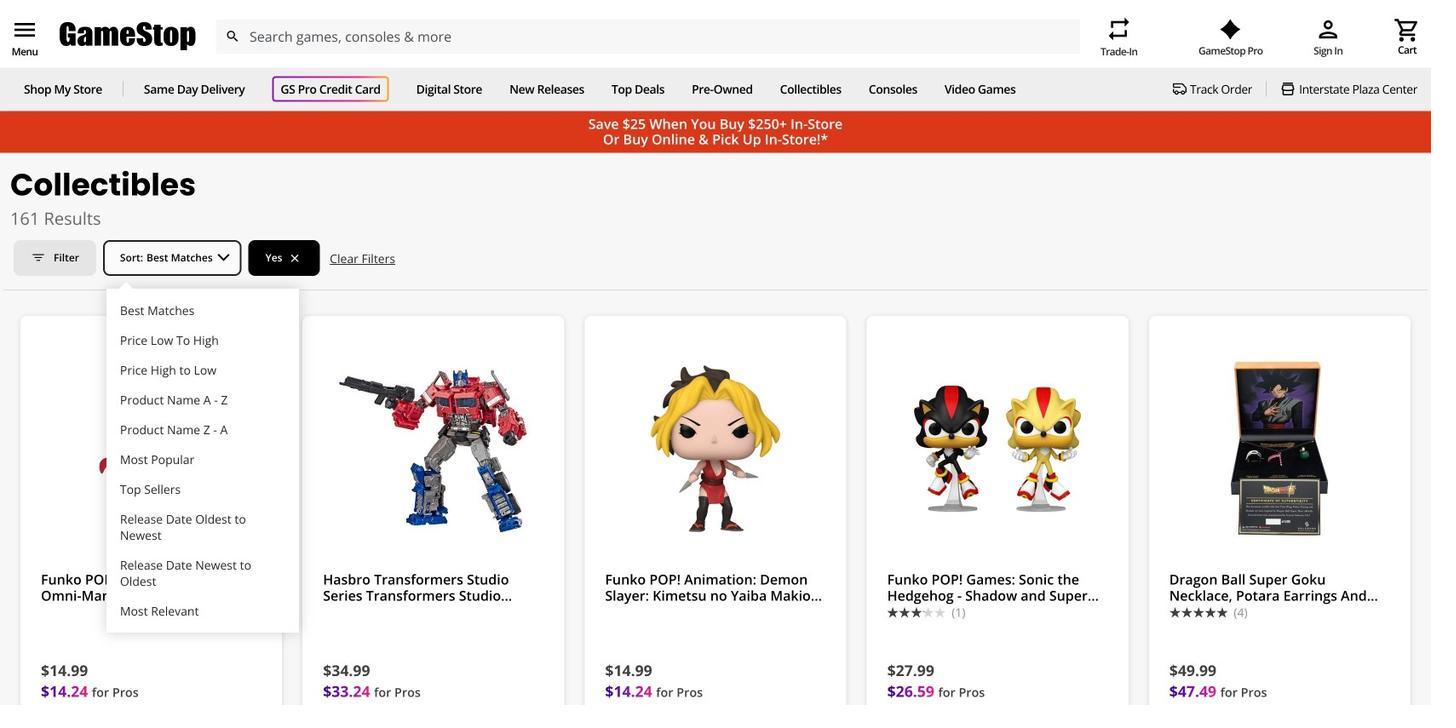 Task type: locate. For each thing, give the bounding box(es) containing it.
None search field
[[216, 19, 1080, 54]]

gamestop image
[[60, 20, 196, 53]]



Task type: describe. For each thing, give the bounding box(es) containing it.
Search games, consoles & more search field
[[250, 19, 1049, 54]]

gamestop pro icon image
[[1220, 19, 1241, 40]]



